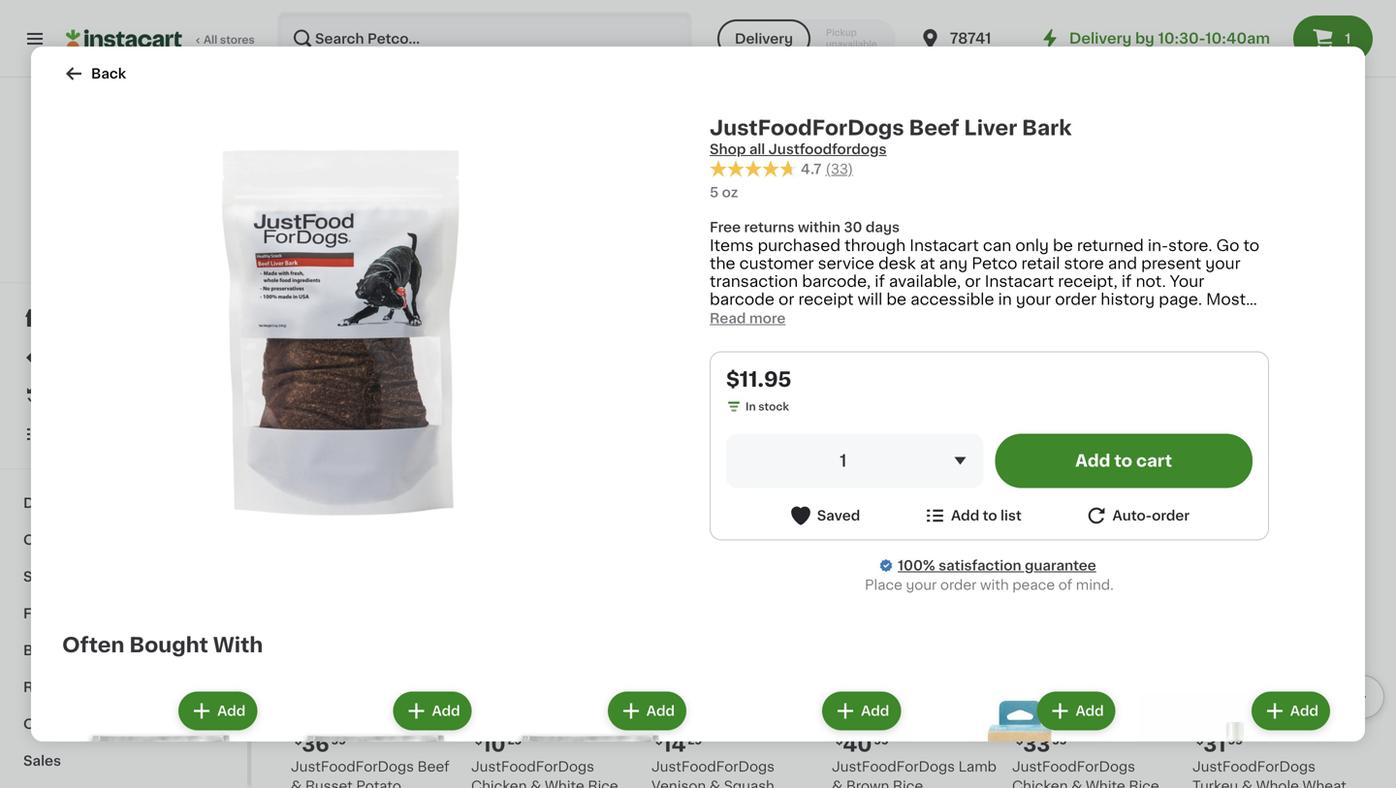 Task type: vqa. For each thing, say whether or not it's contained in the screenshot.
"Instacart logo" at the top of the page
yes



Task type: describe. For each thing, give the bounding box(es) containing it.
(33) button
[[825, 159, 853, 179]]

for
[[1083, 327, 1108, 343]]

potato inside justfoodfordogs fish & sweet potato
[[892, 32, 937, 45]]

rice for 10
[[588, 779, 618, 788]]

all stores
[[204, 34, 255, 45]]

10:30-
[[1158, 32, 1205, 46]]

history
[[1101, 292, 1155, 307]]

100% satisfaction guarantee link
[[898, 556, 1096, 575]]

fish inside fish link
[[23, 607, 52, 620]]

squash
[[724, 779, 774, 788]]

often
[[62, 635, 125, 655]]

justfoodfordogs inside "justfoodfordogs beef liver bark shop all justfoodfordogs"
[[710, 118, 904, 138]]

your
[[1170, 274, 1204, 289]]

to left list
[[983, 509, 997, 522]]

brown
[[846, 779, 889, 788]]

justfoodfordogs beef & russet potato inside button
[[291, 13, 450, 45]]

add to list
[[951, 509, 1022, 522]]

0 vertical spatial or
[[965, 274, 981, 289]]

mind.
[[1076, 578, 1114, 592]]

justfoodfordogs chicken & white rice inside justfoodfordogs chicken & white rice "button"
[[471, 13, 618, 45]]

2 vertical spatial your
[[906, 578, 937, 592]]

whole inside justfoodfordogs turkey & whole whea
[[1256, 779, 1299, 788]]

45
[[316, 361, 331, 372]]

customer
[[739, 256, 814, 272]]

1 vertical spatial be
[[886, 292, 907, 307]]

& inside justfoodfordogs lamb & brown rice
[[832, 779, 843, 788]]

$ for 14
[[655, 735, 662, 746]]

birds
[[23, 644, 59, 657]]

product group containing 33
[[1012, 559, 1177, 788]]

add to cart button
[[995, 434, 1252, 488]]

treats
[[1119, 32, 1161, 45]]

order inside button
[[1152, 509, 1190, 522]]

justfoodfordogs chicken & white rice button
[[471, 0, 636, 105]]

dogs link
[[12, 485, 236, 522]]

chicken inside "button"
[[471, 32, 527, 45]]

oz up fresh frozen
[[315, 462, 328, 472]]

receipt,
[[1058, 274, 1118, 289]]

& inside justfoodfordogs chicken & white rice pantry fresh
[[350, 406, 361, 419]]

0 vertical spatial store
[[1064, 256, 1104, 272]]

99 for 40
[[874, 735, 889, 746]]

justfoodfordogs inside "button"
[[471, 13, 594, 26]]

justfoodfordogs
[[768, 143, 887, 156]]

at
[[920, 256, 935, 272]]

justfoodfordogs fish & sweet potato button
[[832, 0, 997, 82]]

pantry for justfoodfordogs chicken & white rice pantry fresh
[[291, 425, 335, 439]]

36
[[302, 734, 329, 755]]

service
[[818, 256, 874, 272]]

1 button
[[1293, 16, 1373, 62]]

are
[[795, 310, 819, 325]]

white inside justfoodfordogs chicken & white rice "button"
[[545, 32, 584, 45]]

with
[[980, 578, 1009, 592]]

macaroni for 1st justfoodfordogs turkey & whole wheat macaroni button from right
[[1192, 51, 1256, 65]]

bought
[[129, 635, 208, 655]]

delivery by 10:30-10:40am link
[[1038, 27, 1270, 50]]

wheat for 1st justfoodfordogs turkey & whole wheat macaroni button from right
[[1302, 32, 1347, 45]]

petco's
[[710, 345, 767, 361]]

product group containing 40
[[832, 559, 997, 788]]

add to list button
[[923, 503, 1022, 528]]

rice for 7
[[408, 406, 438, 419]]

oz down details:
[[1022, 442, 1034, 453]]

33
[[1023, 734, 1050, 755]]

turkey for 1st justfoodfordogs turkey & whole wheat macaroni button from right
[[1192, 32, 1238, 45]]

0 horizontal spatial 30
[[844, 221, 862, 234]]

$ for 7
[[295, 361, 302, 372]]

all stores link
[[66, 12, 256, 66]]

delivery button
[[717, 19, 810, 58]]

10:40am
[[1205, 32, 1270, 46]]

to right go
[[1243, 238, 1259, 254]]

justfoodfordogs beef & russet potato inside the item carousel region
[[291, 760, 450, 788]]

all
[[204, 34, 217, 45]]

oz.,
[[661, 442, 680, 453]]

add inside 'add' button
[[953, 576, 981, 589]]

days.
[[1139, 310, 1181, 325]]

justfoodfordogs inside justfoodfordogs chicken breast treats
[[1012, 13, 1135, 26]]

photo
[[1008, 327, 1054, 343]]

$ for 40
[[836, 735, 843, 746]]

justfoodfordogs turkey & whole wheat macaroni for first justfoodfordogs turkey & whole wheat macaroni button from left
[[651, 13, 806, 65]]

russet inside the item carousel region
[[305, 779, 353, 788]]

store.
[[1168, 238, 1212, 254]]

1 vertical spatial your
[[1016, 292, 1051, 307]]

to left cart
[[1114, 453, 1132, 469]]

chicken for 33
[[1012, 779, 1068, 788]]

purchases
[[710, 310, 791, 325]]

page.
[[1159, 292, 1202, 307]]

read more
[[710, 311, 786, 325]]

29 for 14
[[688, 735, 702, 746]]

auto-order
[[1113, 509, 1190, 522]]

justfoodfordogs beef & russet potato pantry fresh
[[832, 386, 990, 439]]

1 justfoodfordogs turkey & whole wheat macaroni button from the left
[[651, 0, 816, 101]]

justfoodfordogs chicken & white rice for 33
[[1012, 760, 1159, 788]]

and
[[1108, 256, 1137, 272]]

justfoodfordogs inside justfoodfordogs beef & russet potato pantry fresh
[[832, 386, 955, 400]]

turkey inside justfoodfordogs turkey & whole whea
[[1192, 779, 1238, 788]]

cats
[[23, 533, 56, 547]]

order inside items purchased through instacart can only be returned in-store. go to the customer service desk at any petco retail store and present your transaction barcode, if available, or instacart receipt, if not. your barcode or receipt will be accessible in your order history page. most purchases are eligible for exchange or refund within 30 days. petco may ask you to show a government-issued photo id. for more details, see petco's full in-store return policy for details:
[[1055, 292, 1097, 307]]

0 vertical spatial your
[[1205, 256, 1241, 272]]

service type group
[[717, 19, 895, 58]]

wheat for first justfoodfordogs turkey & whole wheat macaroni button from left
[[761, 32, 806, 45]]

within inside items purchased through instacart can only be returned in-store. go to the customer service desk at any petco retail store and present your transaction barcode, if available, or instacart receipt, if not. your barcode or receipt will be accessible in your order history page. most purchases are eligible for exchange or refund within 30 days. petco may ask you to show a government-issued photo id. for more details, see petco's full in-store return policy for details:
[[1064, 310, 1110, 325]]

available,
[[889, 274, 961, 289]]

$ for 36
[[295, 735, 302, 746]]

chicken inside justfoodfordogs chicken breast treats
[[1012, 32, 1068, 45]]

to up "full"
[[773, 327, 790, 343]]

0 horizontal spatial 5
[[651, 442, 659, 453]]

beef inside button
[[417, 13, 450, 26]]

can
[[983, 238, 1011, 254]]

any
[[939, 256, 968, 272]]

$ 33 99
[[1016, 734, 1067, 755]]

instacart logo image
[[66, 27, 182, 50]]

0 vertical spatial pantry
[[291, 139, 363, 159]]

whole for 1st justfoodfordogs turkey & whole wheat macaroni button from right
[[1256, 32, 1299, 45]]

a
[[839, 327, 848, 343]]

1 12.5 oz from the left
[[291, 462, 328, 472]]

78741 button
[[919, 12, 1035, 66]]

justchicken
[[651, 406, 737, 419]]

99 for 36
[[331, 735, 346, 746]]

justfoodfordogs beef liver bark image
[[143, 132, 546, 535]]

saved
[[817, 509, 860, 522]]

potato inside justfoodfordogs beef & russet potato button
[[356, 32, 401, 45]]

2 horizontal spatial 5
[[1012, 442, 1019, 453]]

return
[[864, 345, 910, 361]]

refund
[[1009, 310, 1060, 325]]

full
[[771, 345, 795, 361]]

more inside items purchased through instacart can only be returned in-store. go to the customer service desk at any petco retail store and present your transaction barcode, if available, or instacart receipt, if not. your barcode or receipt will be accessible in your order history page. most purchases are eligible for exchange or refund within 30 days. petco may ask you to show a government-issued photo id. for more details, see petco's full in-store return policy for details:
[[1112, 327, 1152, 343]]

delivery by 10:30-10:40am
[[1069, 32, 1270, 46]]

100% satisfaction guarantee
[[898, 559, 1096, 572]]

$ for 33
[[1016, 735, 1023, 746]]

shop
[[710, 143, 746, 156]]

1 vertical spatial 5 oz
[[1012, 442, 1034, 453]]

potato inside the item carousel region
[[356, 779, 401, 788]]

justfoodfordogs inside justfoodfordogs chicken & white rice pantry fresh
[[291, 386, 414, 400]]

read
[[710, 311, 746, 325]]

in stock
[[746, 401, 789, 412]]

40
[[843, 734, 872, 755]]

$ for 31
[[1196, 735, 1203, 746]]

lamb
[[958, 760, 997, 773]]

barcode,
[[802, 274, 871, 289]]

0 horizontal spatial for
[[883, 310, 905, 325]]

other
[[23, 717, 64, 731]]

product group containing 7
[[291, 186, 456, 475]]

2 justfoodfordogs turkey & whole wheat macaroni button from the left
[[1192, 0, 1357, 101]]

small pets link
[[12, 558, 236, 595]]

justfoodfordogs chicken & white rice for 10
[[471, 760, 618, 788]]

(33)
[[825, 162, 853, 176]]

7
[[302, 361, 314, 381]]

0 vertical spatial within
[[798, 221, 840, 234]]

1 vertical spatial store
[[819, 345, 860, 361]]

oz up free
[[722, 186, 738, 199]]

14
[[662, 734, 686, 755]]

whole for first justfoodfordogs turkey & whole wheat macaroni button from left
[[715, 32, 758, 45]]

justfoodfordogs chicken breast treats button
[[1012, 0, 1177, 82]]

sales link
[[12, 743, 236, 779]]

beef inside justfoodfordogs beef & russet potato pantry fresh
[[958, 386, 990, 400]]

delivery for delivery by 10:30-10:40am
[[1069, 32, 1132, 46]]

in
[[998, 292, 1012, 307]]

product group containing justfoodfordogs justchicken
[[651, 186, 816, 456]]

total
[[692, 442, 717, 453]]

sweet
[[846, 32, 889, 45]]



Task type: locate. For each thing, give the bounding box(es) containing it.
the
[[710, 256, 735, 272]]

1 horizontal spatial delivery
[[1069, 32, 1132, 46]]

$ inside $ 7 45
[[295, 361, 302, 372]]

pantry for justfoodfordogs beef & russet potato pantry fresh
[[946, 406, 990, 419]]

more
[[749, 311, 786, 325], [1112, 327, 1152, 343]]

fish inside justfoodfordogs fish & sweet potato
[[958, 13, 986, 26]]

1 99 from the left
[[331, 735, 346, 746]]

fish up birds
[[23, 607, 52, 620]]

0 horizontal spatial your
[[906, 578, 937, 592]]

1 horizontal spatial instacart
[[985, 274, 1054, 289]]

russet inside button
[[305, 32, 353, 45]]

with
[[213, 635, 263, 655]]

2 12.5 oz from the left
[[832, 462, 869, 472]]

1 horizontal spatial justfoodfordogs turkey & whole wheat macaroni button
[[1192, 0, 1357, 101]]

order down cart
[[1152, 509, 1190, 522]]

add button
[[375, 191, 450, 226], [916, 565, 991, 600], [180, 693, 255, 728], [395, 693, 470, 728], [610, 693, 684, 728], [824, 693, 899, 728], [1039, 693, 1114, 728], [1253, 693, 1328, 728]]

instacart up any
[[910, 238, 979, 254]]

1 horizontal spatial 1
[[1345, 32, 1351, 46]]

0 horizontal spatial 1
[[840, 453, 847, 469]]

fresh inside justfoodfordogs beef & russet potato pantry fresh
[[832, 425, 870, 439]]

1 vertical spatial or
[[778, 292, 794, 307]]

4 99 from the left
[[1228, 735, 1243, 746]]

2 wheat from the left
[[1302, 32, 1347, 45]]

justfoodfordogs chicken breast treats
[[1012, 13, 1161, 45]]

justfoodfordogs turkey & whole wheat macaroni
[[651, 13, 806, 65], [1192, 13, 1347, 65]]

turkey left delivery 'button'
[[651, 32, 697, 45]]

1 vertical spatial more
[[1112, 327, 1152, 343]]

1 horizontal spatial be
[[1053, 238, 1073, 254]]

$ inside $ 33 99
[[1016, 735, 1023, 746]]

1 vertical spatial russet
[[846, 406, 894, 419]]

potato inside justfoodfordogs beef & russet potato pantry fresh
[[897, 406, 942, 419]]

pantry inside justfoodfordogs chicken & white rice pantry fresh
[[291, 425, 335, 439]]

5
[[710, 186, 719, 199], [651, 442, 659, 453], [1012, 442, 1019, 453]]

details:
[[991, 345, 1048, 361]]

0 horizontal spatial fish
[[23, 607, 52, 620]]

0 horizontal spatial be
[[886, 292, 907, 307]]

2 vertical spatial order
[[940, 578, 977, 592]]

29 right 10
[[508, 735, 522, 746]]

store down a on the right top
[[819, 345, 860, 361]]

turkey right by
[[1192, 32, 1238, 45]]

instacart
[[910, 238, 979, 254], [985, 274, 1054, 289]]

justfoodfordogs inside justfoodfordogs lamb & brown rice
[[832, 760, 955, 773]]

1
[[1345, 32, 1351, 46], [840, 453, 847, 469]]

russet down $ 36 99
[[305, 779, 353, 788]]

2 horizontal spatial or
[[989, 310, 1005, 325]]

chicken for 7
[[291, 406, 347, 419]]

& inside "button"
[[530, 32, 541, 45]]

12.5 oz up fresh frozen
[[291, 462, 328, 472]]

1 horizontal spatial 29
[[688, 735, 702, 746]]

potato
[[356, 32, 401, 45], [892, 32, 937, 45], [897, 406, 942, 419], [356, 779, 401, 788]]

1 horizontal spatial 12.5
[[832, 462, 854, 472]]

petco down most
[[1185, 310, 1231, 325]]

rice for 33
[[1129, 779, 1159, 788]]

1 horizontal spatial 30
[[1114, 310, 1135, 325]]

pets for small
[[65, 570, 97, 584]]

government-
[[852, 327, 953, 343]]

1 vertical spatial fish
[[23, 607, 52, 620]]

0 horizontal spatial wheat
[[761, 32, 806, 45]]

show
[[793, 327, 835, 343]]

pets for other
[[67, 717, 99, 731]]

days
[[866, 221, 900, 234]]

&
[[291, 32, 302, 45], [530, 32, 541, 45], [701, 32, 712, 45], [832, 32, 843, 45], [1242, 32, 1253, 45], [350, 406, 361, 419], [832, 406, 843, 419], [102, 717, 113, 731], [291, 779, 302, 788], [530, 779, 541, 788], [709, 779, 720, 788], [832, 779, 843, 788], [1071, 779, 1082, 788], [1242, 779, 1253, 788]]

white for 33
[[1086, 779, 1125, 788]]

0 horizontal spatial more
[[749, 311, 786, 325]]

justfoodfordogs chicken & white rice
[[471, 13, 618, 45], [471, 760, 618, 788], [1012, 760, 1159, 788]]

99 inside $ 36 99
[[331, 735, 346, 746]]

russet inside justfoodfordogs beef & russet potato pantry fresh
[[846, 406, 894, 419]]

0 vertical spatial in-
[[1148, 238, 1168, 254]]

instacart up in
[[985, 274, 1054, 289]]

issued
[[953, 327, 1004, 343]]

white for 10
[[545, 779, 584, 788]]

12.5 up fresh frozen
[[291, 462, 313, 472]]

1 macaroni from the left
[[651, 51, 715, 65]]

fresh up '(183)'
[[339, 425, 377, 439]]

& inside justfoodfordogs turkey & whole whea
[[1242, 779, 1253, 788]]

2 horizontal spatial order
[[1152, 509, 1190, 522]]

items
[[710, 238, 754, 254]]

your down 100%
[[906, 578, 937, 592]]

5 oz., 2 total options
[[651, 442, 762, 453]]

1 justfoodfordogs turkey & whole wheat macaroni from the left
[[651, 13, 806, 65]]

sales
[[23, 754, 61, 768]]

by
[[1135, 32, 1154, 46]]

be right will
[[886, 292, 907, 307]]

item carousel region
[[291, 551, 1384, 788]]

dogs
[[23, 496, 60, 510]]

returned
[[1077, 238, 1144, 254]]

1 horizontal spatial fish
[[958, 13, 986, 26]]

1 if from the left
[[875, 274, 885, 289]]

$ for 10
[[475, 735, 482, 746]]

1 horizontal spatial wheat
[[1302, 32, 1347, 45]]

more down the days.
[[1112, 327, 1152, 343]]

reptiles link
[[12, 669, 236, 706]]

12.5 up saved
[[832, 462, 854, 472]]

0 vertical spatial 5 oz
[[710, 186, 738, 199]]

5 oz
[[710, 186, 738, 199], [1012, 442, 1034, 453]]

30 down history
[[1114, 310, 1135, 325]]

fresh inside justfoodfordogs chicken & white rice pantry fresh
[[339, 425, 377, 439]]

1 horizontal spatial for
[[966, 345, 987, 361]]

or down any
[[965, 274, 981, 289]]

justfoodfordogs inside justfoodfordogs fish & sweet potato
[[832, 13, 955, 26]]

within up the purchased
[[798, 221, 840, 234]]

present
[[1141, 256, 1201, 272]]

1 vertical spatial order
[[1152, 509, 1190, 522]]

& inside justfoodfordogs beef & russet potato pantry fresh
[[832, 406, 843, 419]]

1 horizontal spatial if
[[1122, 274, 1132, 289]]

stock
[[758, 401, 789, 412]]

for up government-
[[883, 310, 905, 325]]

2 justfoodfordogs beef & russet potato from the top
[[291, 760, 450, 788]]

back button
[[62, 62, 126, 85]]

rice inside "button"
[[588, 32, 618, 45]]

in- down show
[[799, 345, 819, 361]]

see
[[1216, 327, 1244, 343]]

wheat right 10:40am
[[1302, 32, 1347, 45]]

None search field
[[277, 12, 692, 66]]

1 vertical spatial petco
[[1185, 310, 1231, 325]]

0 vertical spatial order
[[1055, 292, 1097, 307]]

delivery inside 'button'
[[735, 32, 793, 46]]

& inside justfoodfordogs fish & sweet potato
[[832, 32, 843, 45]]

1 wheat from the left
[[761, 32, 806, 45]]

0 horizontal spatial 12.5
[[291, 462, 313, 472]]

31
[[1203, 734, 1226, 755]]

0 vertical spatial petco
[[972, 256, 1017, 272]]

0 horizontal spatial if
[[875, 274, 885, 289]]

0 vertical spatial more
[[749, 311, 786, 325]]

(183)
[[363, 446, 389, 457]]

place
[[865, 578, 903, 592]]

2 justfoodfordogs turkey & whole wheat macaroni from the left
[[1192, 13, 1347, 65]]

venison
[[651, 779, 706, 788]]

1 vertical spatial justfoodfordogs beef & russet potato
[[291, 760, 450, 788]]

order
[[1055, 292, 1097, 307], [1152, 509, 1190, 522], [940, 578, 977, 592]]

0 horizontal spatial order
[[940, 578, 977, 592]]

29 inside '$ 14 29'
[[688, 735, 702, 746]]

1 vertical spatial in-
[[799, 345, 819, 361]]

(30)
[[1084, 427, 1106, 438]]

1 vertical spatial 30
[[1114, 310, 1135, 325]]

1 horizontal spatial macaroni
[[1192, 51, 1256, 65]]

justfoodfordogs inside justfoodfordogs turkey & whole whea
[[1192, 760, 1316, 773]]

$ 14 29
[[655, 734, 702, 755]]

99 right 36
[[331, 735, 346, 746]]

if up history
[[1122, 274, 1132, 289]]

wheat left the "sweet"
[[761, 32, 806, 45]]

2 vertical spatial russet
[[305, 779, 353, 788]]

99 inside $ 31 99
[[1228, 735, 1243, 746]]

5 oz up free
[[710, 186, 738, 199]]

0 horizontal spatial 5 oz
[[710, 186, 738, 199]]

99 right 31
[[1228, 735, 1243, 746]]

pets right small
[[65, 570, 97, 584]]

rice for 40
[[893, 779, 923, 788]]

if
[[875, 274, 885, 289], [1122, 274, 1132, 289]]

$ 10 29
[[475, 734, 522, 755]]

eligible
[[823, 310, 879, 325]]

fish up the 78741 at the top right of page
[[958, 13, 986, 26]]

0 vertical spatial 1
[[1345, 32, 1351, 46]]

chicken inside justfoodfordogs chicken & white rice pantry fresh
[[291, 406, 347, 419]]

1 vertical spatial within
[[1064, 310, 1110, 325]]

0 horizontal spatial 29
[[508, 735, 522, 746]]

2 29 from the left
[[688, 735, 702, 746]]

29 right 14
[[688, 735, 702, 746]]

more up you
[[749, 311, 786, 325]]

1 justfoodfordogs beef & russet potato from the top
[[291, 13, 450, 45]]

$ inside $ 36 99
[[295, 735, 302, 746]]

white for 7
[[364, 406, 404, 419]]

$ inside $ 10 29
[[475, 735, 482, 746]]

fish
[[958, 13, 986, 26], [23, 607, 52, 620]]

order down receipt,
[[1055, 292, 1097, 307]]

details,
[[1156, 327, 1212, 343]]

2 vertical spatial pantry
[[291, 425, 335, 439]]

fresh for white
[[339, 425, 377, 439]]

pantry inside justfoodfordogs beef & russet potato pantry fresh
[[946, 406, 990, 419]]

macaroni down 10:40am
[[1192, 51, 1256, 65]]

white
[[545, 32, 584, 45], [364, 406, 404, 419], [545, 779, 584, 788], [1086, 779, 1125, 788]]

beef inside "justfoodfordogs beef liver bark shop all justfoodfordogs"
[[909, 118, 959, 138]]

0 horizontal spatial macaroni
[[651, 51, 715, 65]]

$17.95 element
[[651, 358, 816, 383]]

99 right 33
[[1052, 735, 1067, 746]]

small pets
[[23, 570, 97, 584]]

1 horizontal spatial within
[[1064, 310, 1110, 325]]

other pets & more link
[[12, 706, 236, 743]]

free returns within 30 days
[[710, 221, 900, 234]]

1 horizontal spatial or
[[965, 274, 981, 289]]

99 inside $ 40 99
[[874, 735, 889, 746]]

macaroni for first justfoodfordogs turkey & whole wheat macaroni button from left
[[651, 51, 715, 65]]

beef inside the item carousel region
[[417, 760, 450, 773]]

0 vertical spatial pets
[[65, 570, 97, 584]]

$ 40 99
[[836, 734, 889, 755]]

exchange
[[909, 310, 985, 325]]

add button inside the item carousel region
[[916, 565, 991, 600]]

russet up 1 field
[[846, 406, 894, 419]]

2 horizontal spatial your
[[1205, 256, 1241, 272]]

add to cart
[[1075, 453, 1172, 469]]

5 oz up list
[[1012, 442, 1034, 453]]

order down satisfaction
[[940, 578, 977, 592]]

pantry down $ 7 45
[[291, 425, 335, 439]]

free
[[710, 221, 741, 234]]

justfoodfordogs turkey & whole wheat macaroni for 1st justfoodfordogs turkey & whole wheat macaroni button from right
[[1192, 13, 1347, 65]]

1 horizontal spatial 5 oz
[[1012, 442, 1034, 453]]

1 horizontal spatial petco
[[1185, 310, 1231, 325]]

2 vertical spatial or
[[989, 310, 1005, 325]]

within up for
[[1064, 310, 1110, 325]]

$ inside $ 40 99
[[836, 735, 843, 746]]

0 horizontal spatial in-
[[799, 345, 819, 361]]

petco down can
[[972, 256, 1017, 272]]

1 horizontal spatial 5
[[710, 186, 719, 199]]

not.
[[1136, 274, 1166, 289]]

white inside justfoodfordogs chicken & white rice pantry fresh
[[364, 406, 404, 419]]

0 horizontal spatial store
[[819, 345, 860, 361]]

pantry down policy at the top of page
[[946, 406, 990, 419]]

fresh left 'frozen'
[[291, 513, 351, 533]]

delivery for delivery
[[735, 32, 793, 46]]

ask
[[710, 327, 736, 343]]

petco logo image
[[81, 101, 166, 186]]

30 inside items purchased through instacart can only be returned in-store. go to the customer service desk at any petco retail store and present your transaction barcode, if available, or instacart receipt, if not. your barcode or receipt will be accessible in your order history page. most purchases are eligible for exchange or refund within 30 days. petco may ask you to show a government-issued photo id. for more details, see petco's full in-store return policy for details:
[[1114, 310, 1135, 325]]

1 horizontal spatial more
[[1112, 327, 1152, 343]]

desk
[[878, 256, 916, 272]]

0 vertical spatial be
[[1053, 238, 1073, 254]]

0 horizontal spatial or
[[778, 292, 794, 307]]

100%
[[898, 559, 935, 572]]

4.7 (33)
[[801, 162, 853, 176]]

1 horizontal spatial justfoodfordogs turkey & whole wheat macaroni
[[1192, 13, 1347, 65]]

be up retail
[[1053, 238, 1073, 254]]

or down customer
[[778, 292, 794, 307]]

whole
[[715, 32, 758, 45], [1256, 32, 1299, 45], [1256, 779, 1299, 788]]

0 horizontal spatial justfoodfordogs turkey & whole wheat macaroni button
[[651, 0, 816, 101]]

1 inside field
[[840, 453, 847, 469]]

in
[[746, 401, 756, 412]]

add
[[412, 202, 440, 216], [1075, 453, 1110, 469], [951, 509, 979, 522], [953, 576, 981, 589], [217, 704, 246, 718], [432, 704, 460, 718], [646, 704, 675, 718], [861, 704, 889, 718], [1076, 704, 1104, 718], [1290, 704, 1318, 718]]

29 inside $ 10 29
[[508, 735, 522, 746]]

satisfaction
[[939, 559, 1021, 572]]

beef
[[417, 13, 450, 26], [909, 118, 959, 138], [958, 386, 990, 400], [417, 760, 450, 773]]

1 vertical spatial pets
[[67, 717, 99, 731]]

russet right stores
[[305, 32, 353, 45]]

29 for 10
[[508, 735, 522, 746]]

0 vertical spatial 30
[[844, 221, 862, 234]]

or down in
[[989, 310, 1005, 325]]

retail
[[1021, 256, 1060, 272]]

99 right 40
[[874, 735, 889, 746]]

1 horizontal spatial order
[[1055, 292, 1097, 307]]

1 horizontal spatial 12.5 oz
[[832, 462, 869, 472]]

auto-
[[1113, 509, 1152, 522]]

$ 36 99
[[295, 734, 346, 755]]

99 for 33
[[1052, 735, 1067, 746]]

reptiles
[[23, 681, 81, 694]]

1 vertical spatial pantry
[[946, 406, 990, 419]]

1 vertical spatial instacart
[[985, 274, 1054, 289]]

1 horizontal spatial store
[[1064, 256, 1104, 272]]

through
[[844, 238, 906, 254]]

justfoodfordogs turkey & whole wheat macaroni button
[[651, 0, 816, 101], [1192, 0, 1357, 101]]

12.5 oz up saved
[[832, 462, 869, 472]]

0 vertical spatial russet
[[305, 32, 353, 45]]

rice inside justfoodfordogs chicken & white rice pantry fresh
[[408, 406, 438, 419]]

rice inside justfoodfordogs lamb & brown rice
[[893, 779, 923, 788]]

99 for 31
[[1228, 735, 1243, 746]]

to
[[1243, 238, 1259, 254], [773, 327, 790, 343], [1114, 453, 1132, 469], [983, 509, 997, 522]]

auto-order button
[[1084, 503, 1190, 528]]

5 up list
[[1012, 442, 1019, 453]]

0 horizontal spatial petco
[[972, 256, 1017, 272]]

$ inside $ 31 99
[[1196, 735, 1203, 746]]

4.7
[[801, 162, 822, 176]]

1 field
[[726, 434, 983, 488]]

1 12.5 from the left
[[291, 462, 313, 472]]

2 12.5 from the left
[[832, 462, 854, 472]]

justfoodfordogs justchicken
[[651, 386, 775, 419]]

& inside justfoodfordogs venison & squash
[[709, 779, 720, 788]]

your up the refund
[[1016, 292, 1051, 307]]

1 horizontal spatial in-
[[1148, 238, 1168, 254]]

fresh for russet
[[832, 425, 870, 439]]

0 vertical spatial instacart
[[910, 238, 979, 254]]

add inside add to list button
[[951, 509, 979, 522]]

99 inside $ 33 99
[[1052, 735, 1067, 746]]

$ 7 45
[[295, 361, 331, 381]]

1 vertical spatial 1
[[840, 453, 847, 469]]

0 horizontal spatial justfoodfordogs turkey & whole wheat macaroni
[[651, 13, 806, 65]]

macaroni left delivery 'button'
[[651, 51, 715, 65]]

5 up free
[[710, 186, 719, 199]]

you
[[740, 327, 769, 343]]

pantry staples
[[291, 139, 448, 159]]

1 29 from the left
[[508, 735, 522, 746]]

your
[[1205, 256, 1241, 272], [1016, 292, 1051, 307], [906, 578, 937, 592]]

0 horizontal spatial instacart
[[910, 238, 979, 254]]

fresh up saved
[[832, 425, 870, 439]]

pets right other
[[67, 717, 99, 731]]

product group
[[291, 186, 456, 475], [651, 186, 816, 456], [832, 559, 997, 788], [1012, 559, 1177, 788], [62, 688, 261, 788], [277, 688, 476, 788], [491, 688, 690, 788], [706, 688, 905, 788], [920, 688, 1119, 788], [1135, 688, 1334, 788]]

for down issued on the top of page
[[966, 345, 987, 361]]

3 99 from the left
[[1052, 735, 1067, 746]]

5 left oz.,
[[651, 442, 659, 453]]

transaction
[[710, 274, 798, 289]]

your down go
[[1205, 256, 1241, 272]]

oz up saved
[[856, 462, 869, 472]]

2 99 from the left
[[874, 735, 889, 746]]

in- up present
[[1148, 238, 1168, 254]]

0 horizontal spatial 12.5 oz
[[291, 462, 328, 472]]

0 horizontal spatial within
[[798, 221, 840, 234]]

1 inside button
[[1345, 32, 1351, 46]]

★★★★★
[[710, 160, 797, 177], [710, 160, 797, 177], [651, 424, 719, 438], [651, 424, 719, 438], [1012, 424, 1080, 438], [1012, 424, 1080, 438], [291, 444, 359, 457], [291, 444, 359, 457], [832, 444, 900, 457], [832, 444, 900, 457]]

1 horizontal spatial your
[[1016, 292, 1051, 307]]

2 macaroni from the left
[[1192, 51, 1256, 65]]

chicken for 10
[[471, 779, 527, 788]]

accessible
[[910, 292, 994, 307]]

0 vertical spatial fish
[[958, 13, 986, 26]]

store up receipt,
[[1064, 256, 1104, 272]]

more inside button
[[749, 311, 786, 325]]

30 up through
[[844, 221, 862, 234]]

2 if from the left
[[1122, 274, 1132, 289]]

add inside add to cart button
[[1075, 453, 1110, 469]]

0 vertical spatial for
[[883, 310, 905, 325]]

pantry left staples
[[291, 139, 363, 159]]

turkey for first justfoodfordogs turkey & whole wheat macaroni button from left
[[651, 32, 697, 45]]

0 horizontal spatial delivery
[[735, 32, 793, 46]]

1 vertical spatial for
[[966, 345, 987, 361]]

0 vertical spatial justfoodfordogs beef & russet potato
[[291, 13, 450, 45]]

if up will
[[875, 274, 885, 289]]

turkey down 31
[[1192, 779, 1238, 788]]

justfoodfordogs beef & russet potato
[[291, 13, 450, 45], [291, 760, 450, 788]]

$ inside '$ 14 29'
[[655, 735, 662, 746]]

staples
[[367, 139, 448, 159]]



